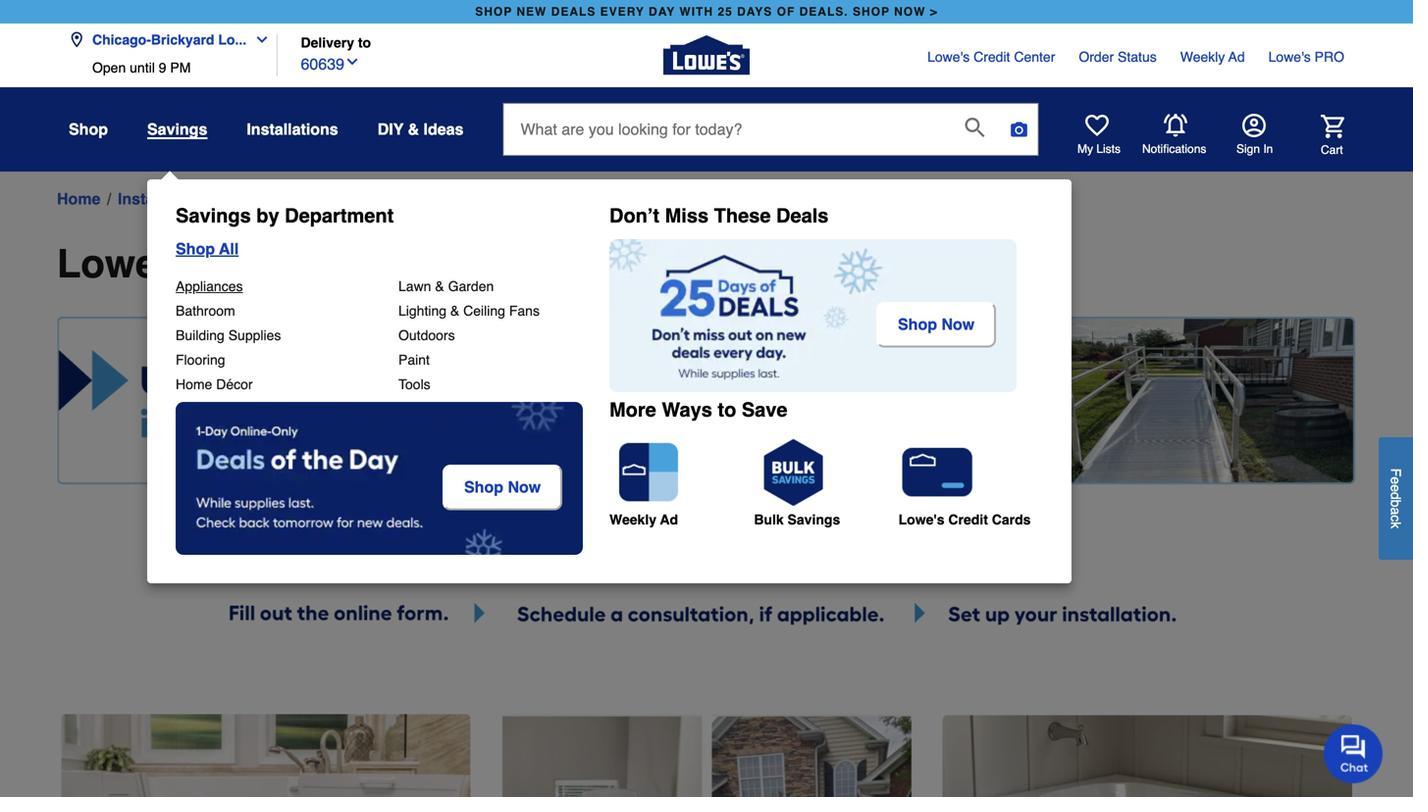 Task type: locate. For each thing, give the bounding box(es) containing it.
to right delivery on the left top of page
[[358, 35, 371, 50]]

& right lawn
[[435, 279, 444, 294]]

savings for savings
[[147, 120, 207, 138]]

notifications
[[1142, 142, 1206, 156]]

home inside appliances bathroom building supplies flooring home décor
[[176, 377, 212, 393]]

weekly ad icon. image
[[609, 434, 688, 512]]

1 vertical spatial ad
[[660, 512, 678, 528]]

0 horizontal spatial shop
[[475, 5, 512, 19]]

supplies
[[228, 328, 281, 343]]

1 vertical spatial home
[[176, 377, 212, 393]]

appliances
[[176, 279, 243, 294]]

1 vertical spatial services
[[505, 241, 666, 287]]

pro
[[1315, 49, 1344, 65]]

0 vertical spatial savings
[[147, 120, 207, 138]]

0 horizontal spatial home™
[[287, 190, 345, 208]]

every
[[600, 5, 645, 19]]

to
[[358, 35, 371, 50], [718, 399, 736, 421]]

1 horizontal spatial weekly
[[1180, 49, 1225, 65]]

tools link
[[398, 377, 431, 393]]

in
[[1263, 142, 1273, 156]]

1 vertical spatial chevron down image
[[344, 54, 360, 70]]

shop now button for right shop now link
[[876, 302, 996, 348]]

camera image
[[1009, 120, 1029, 139]]

1 vertical spatial shop now link
[[443, 465, 567, 511]]

1 horizontal spatial home™
[[346, 241, 494, 287]]

0 vertical spatial &
[[408, 120, 419, 138]]

lowe's home improvement logo image
[[663, 12, 750, 99]]

home™
[[287, 190, 345, 208], [346, 241, 494, 287]]

credit left center
[[974, 49, 1010, 65]]

lowe's livable home™ services down department
[[57, 241, 666, 287]]

0 horizontal spatial weekly ad
[[609, 512, 678, 528]]

0 horizontal spatial services
[[349, 190, 410, 208]]

weekly ad link right "status"
[[1180, 47, 1245, 67]]

home link
[[57, 187, 101, 211]]

chevron down image down delivery to
[[344, 54, 360, 70]]

1 horizontal spatial shop now button
[[876, 302, 996, 348]]

deals.
[[799, 5, 849, 19]]

weekly ad
[[1180, 49, 1245, 65], [609, 512, 678, 528]]

a stair lift chair inside a home and an accessibility ramp in front of a brick home. image
[[502, 715, 911, 798]]

1 shop from the left
[[475, 5, 512, 19]]

1 vertical spatial now
[[508, 478, 541, 497]]

1 horizontal spatial shop now
[[898, 316, 975, 334]]

lowe's up shop all
[[180, 190, 229, 208]]

chicago-brickyard lo... button
[[69, 20, 278, 60]]

all
[[219, 240, 239, 258]]

a bathroom with a white step-in bathtub with a built-in seat and the tub door open. image
[[61, 715, 470, 798]]

1 horizontal spatial weekly ad
[[1180, 49, 1245, 65]]

don't miss these deals
[[609, 205, 829, 227]]

status
[[1118, 49, 1157, 65]]

0 horizontal spatial to
[[358, 35, 371, 50]]

building supplies link
[[176, 328, 281, 343]]

my lists
[[1078, 142, 1121, 156]]

weekly ad inside 'link'
[[609, 512, 678, 528]]

0 horizontal spatial now
[[508, 478, 541, 497]]

shop now button for leftmost shop now link
[[443, 465, 563, 511]]

lighting
[[398, 303, 447, 319]]

0 vertical spatial weekly ad
[[1180, 49, 1245, 65]]

1 horizontal spatial &
[[435, 279, 444, 294]]

0 horizontal spatial shop now button
[[443, 465, 563, 511]]

2 horizontal spatial &
[[450, 303, 460, 319]]

1 vertical spatial &
[[435, 279, 444, 294]]

a beige bathroom with a white bathtub converted into a step-in tub. image
[[943, 715, 1352, 798]]

savings right "bulk"
[[788, 512, 840, 528]]

services down don't
[[505, 241, 666, 287]]

bathroom
[[176, 303, 235, 319]]

1 horizontal spatial now
[[942, 316, 975, 334]]

0 vertical spatial to
[[358, 35, 371, 50]]

0 vertical spatial now
[[942, 316, 975, 334]]

now for right shop now link
[[942, 316, 975, 334]]

60639
[[301, 55, 344, 73]]

25 days of deals. don't miss out on new deals every day. while supplies last. image
[[609, 239, 1017, 393]]

1 vertical spatial to
[[718, 399, 736, 421]]

home™ right by
[[287, 190, 345, 208]]

deals
[[551, 5, 596, 19]]

e
[[1388, 477, 1404, 485], [1388, 485, 1404, 492]]

cart
[[1321, 143, 1343, 157]]

home™ up lighting
[[346, 241, 494, 287]]

& inside 'diy & ideas' button
[[408, 120, 419, 138]]

lowe's home improvement account image
[[1242, 114, 1266, 137]]

0 vertical spatial shop now button
[[876, 302, 996, 348]]

1 vertical spatial shop now button
[[443, 465, 563, 511]]

lowe's livable home™ services
[[180, 190, 410, 208], [57, 241, 666, 287]]

shop
[[69, 120, 108, 138], [176, 240, 215, 258], [898, 316, 937, 334], [464, 478, 503, 497]]

0 horizontal spatial weekly ad link
[[609, 434, 752, 528]]

savings down pm
[[147, 120, 207, 138]]

lowe's livable home™ services down installations button
[[180, 190, 410, 208]]

0 vertical spatial home™
[[287, 190, 345, 208]]

e up b
[[1388, 485, 1404, 492]]

livable down by
[[199, 241, 335, 287]]

1 horizontal spatial chevron down image
[[344, 54, 360, 70]]

savings button
[[147, 120, 207, 139]]

0 horizontal spatial &
[[408, 120, 419, 138]]

0 vertical spatial shop now link
[[876, 302, 996, 348]]

1 horizontal spatial weekly ad link
[[1180, 47, 1245, 67]]

1 vertical spatial savings
[[176, 205, 251, 227]]

lowe's
[[927, 49, 970, 65], [1269, 49, 1311, 65], [899, 512, 945, 528]]

d
[[1388, 492, 1404, 500]]

0 horizontal spatial shop now link
[[443, 465, 567, 511]]

lowe's for lowe's pro
[[1269, 49, 1311, 65]]

lowe's down install link
[[57, 241, 189, 287]]

open
[[92, 60, 126, 76]]

0 vertical spatial services
[[349, 190, 410, 208]]

chevron down image left delivery on the left top of page
[[246, 32, 270, 48]]

0 horizontal spatial shop now
[[464, 478, 541, 497]]

a credit card icon. image
[[899, 434, 977, 512]]

weekly ad link down 'ways'
[[609, 434, 752, 528]]

shop new deals every day with 25 days of deals. shop now >
[[475, 5, 938, 19]]

1 vertical spatial credit
[[948, 512, 988, 528]]

more ways to save
[[609, 399, 788, 421]]

appliances link
[[176, 279, 243, 294]]

1 horizontal spatial home
[[176, 377, 212, 393]]

shop left new
[[475, 5, 512, 19]]

1 vertical spatial weekly ad
[[609, 512, 678, 528]]

credit left cards
[[948, 512, 988, 528]]

home left install
[[57, 190, 101, 208]]

lowe's left pro
[[1269, 49, 1311, 65]]

1 vertical spatial shop now
[[464, 478, 541, 497]]

lowe's credit cards
[[899, 512, 1031, 528]]

update your home with our independent-living services. image
[[57, 317, 1356, 485]]

& down lawn & garden link
[[450, 303, 460, 319]]

home
[[57, 190, 101, 208], [176, 377, 212, 393]]

0 vertical spatial chevron down image
[[246, 32, 270, 48]]

services up shop all link
[[349, 190, 410, 208]]

0 horizontal spatial weekly
[[609, 512, 657, 528]]

0 horizontal spatial ad
[[660, 512, 678, 528]]

to left save
[[718, 399, 736, 421]]

& for lawn
[[435, 279, 444, 294]]

shop all link
[[176, 239, 595, 259]]

home down flooring at the left top of the page
[[176, 377, 212, 393]]

2 e from the top
[[1388, 485, 1404, 492]]

1 horizontal spatial ad
[[1229, 49, 1245, 65]]

now for leftmost shop now link
[[508, 478, 541, 497]]

livable up the all
[[233, 190, 283, 208]]

1 vertical spatial weekly
[[609, 512, 657, 528]]

shop left the now
[[853, 5, 890, 19]]

0 vertical spatial home
[[57, 190, 101, 208]]

center
[[1014, 49, 1055, 65]]

lowe's livable home™ services link
[[180, 187, 410, 211]]

lowe's down >
[[927, 49, 970, 65]]

weekly
[[1180, 49, 1225, 65], [609, 512, 657, 528]]

shop now link
[[876, 302, 996, 348], [443, 465, 567, 511]]

save
[[742, 399, 788, 421]]

0 vertical spatial credit
[[974, 49, 1010, 65]]

0 horizontal spatial chevron down image
[[246, 32, 270, 48]]

1 horizontal spatial services
[[505, 241, 666, 287]]

ideas
[[423, 120, 464, 138]]

installations button
[[247, 112, 338, 147]]

lowe's left cards
[[899, 512, 945, 528]]

lowe's credit center link
[[927, 47, 1055, 67]]

install link
[[118, 187, 163, 211]]

& right 'diy' on the top left of the page
[[408, 120, 419, 138]]

shop new deals every day with 25 days of deals. shop now > link
[[471, 0, 942, 24]]

None search field
[[503, 103, 1039, 174]]

1 horizontal spatial shop
[[853, 5, 890, 19]]

savings up shop all
[[176, 205, 251, 227]]

1-day online-only deals of the day. while supplies last. image
[[176, 402, 583, 555]]

until
[[130, 60, 155, 76]]

shop inside shop all link
[[176, 240, 215, 258]]

25
[[718, 5, 733, 19]]

0 vertical spatial shop now
[[898, 316, 975, 334]]

e up d on the right bottom
[[1388, 477, 1404, 485]]

 image
[[57, 544, 1356, 636]]

ceiling
[[463, 303, 505, 319]]

diy & ideas button
[[378, 112, 464, 147]]

1 vertical spatial lowe's
[[57, 241, 189, 287]]

savings
[[147, 120, 207, 138], [176, 205, 251, 227], [788, 512, 840, 528]]

shop
[[475, 5, 512, 19], [853, 5, 890, 19]]

lowe's for lowe's credit center
[[927, 49, 970, 65]]

60639 button
[[301, 51, 360, 76]]

weekly ad link
[[1180, 47, 1245, 67], [609, 434, 752, 528]]

tools
[[398, 377, 431, 393]]

shop now button
[[876, 302, 996, 348], [443, 465, 563, 511]]

livable
[[233, 190, 283, 208], [199, 241, 335, 287]]

shop now
[[898, 316, 975, 334], [464, 478, 541, 497]]

1 vertical spatial livable
[[199, 241, 335, 287]]

0 vertical spatial weekly ad link
[[1180, 47, 1245, 67]]

1 vertical spatial lowe's livable home™ services
[[57, 241, 666, 287]]

lowe's pro link
[[1269, 47, 1344, 67]]

shop all
[[176, 240, 239, 258]]

services
[[349, 190, 410, 208], [505, 241, 666, 287]]

chevron down image
[[246, 32, 270, 48], [344, 54, 360, 70]]

0 vertical spatial lowe's
[[180, 190, 229, 208]]



Task type: describe. For each thing, give the bounding box(es) containing it.
savings for savings by department
[[176, 205, 251, 227]]

of
[[777, 5, 795, 19]]

diy
[[378, 120, 404, 138]]

open until 9 pm
[[92, 60, 191, 76]]

now
[[894, 5, 926, 19]]

lawn
[[398, 279, 431, 294]]

bulk savings link
[[754, 434, 897, 528]]

lowe's for lowe's credit cards
[[899, 512, 945, 528]]

these
[[714, 205, 771, 227]]

a
[[1388, 508, 1404, 515]]

fans
[[509, 303, 540, 319]]

order status link
[[1079, 47, 1157, 67]]

k
[[1388, 522, 1404, 529]]

new
[[517, 5, 547, 19]]

décor
[[216, 377, 253, 393]]

deals
[[776, 205, 829, 227]]

search image
[[965, 118, 985, 137]]

9
[[159, 60, 166, 76]]

>
[[930, 5, 938, 19]]

savings by department
[[176, 205, 394, 227]]

f e e d b a c k
[[1388, 469, 1404, 529]]

ways
[[662, 399, 712, 421]]

2 vertical spatial savings
[[788, 512, 840, 528]]

lowe's pro
[[1269, 49, 1344, 65]]

1 horizontal spatial to
[[718, 399, 736, 421]]

lawn & garden lighting & ceiling fans outdoors paint tools
[[398, 279, 540, 393]]

0 horizontal spatial home
[[57, 190, 101, 208]]

lists
[[1097, 142, 1121, 156]]

outdoors link
[[398, 328, 455, 343]]

0 vertical spatial weekly
[[1180, 49, 1225, 65]]

lighting & ceiling fans link
[[398, 303, 540, 319]]

lowe's credit cards link
[[899, 434, 1041, 528]]

paint link
[[398, 352, 430, 368]]

1 horizontal spatial shop now link
[[876, 302, 996, 348]]

bulk
[[754, 512, 784, 528]]

f e e d b a c k button
[[1379, 438, 1413, 560]]

credit for center
[[974, 49, 1010, 65]]

& for diy
[[408, 120, 419, 138]]

location image
[[69, 32, 84, 48]]

order
[[1079, 49, 1114, 65]]

2 shop from the left
[[853, 5, 890, 19]]

miss
[[665, 205, 709, 227]]

brickyard
[[151, 32, 214, 48]]

b
[[1388, 500, 1404, 508]]

appliances bathroom building supplies flooring home décor
[[176, 279, 281, 393]]

more
[[609, 399, 656, 421]]

cards
[[992, 512, 1031, 528]]

lo...
[[218, 32, 246, 48]]

my lists link
[[1078, 114, 1121, 157]]

chevron down image inside "chicago-brickyard lo..." button
[[246, 32, 270, 48]]

chevron down image inside 60639 button
[[344, 54, 360, 70]]

1 vertical spatial weekly ad link
[[609, 434, 752, 528]]

chat invite button image
[[1324, 724, 1384, 784]]

bulk savings
[[754, 512, 840, 528]]

lowe's home improvement cart image
[[1321, 115, 1344, 138]]

delivery
[[301, 35, 354, 50]]

Search Query text field
[[504, 104, 949, 155]]

with
[[679, 5, 714, 19]]

0 vertical spatial lowe's livable home™ services
[[180, 190, 410, 208]]

paint
[[398, 352, 430, 368]]

0 vertical spatial ad
[[1229, 49, 1245, 65]]

lawn & garden link
[[398, 279, 494, 294]]

outdoors
[[398, 328, 455, 343]]

credit for cards
[[948, 512, 988, 528]]

lowe's home improvement lists image
[[1085, 114, 1109, 137]]

garden
[[448, 279, 494, 294]]

flooring link
[[176, 352, 225, 368]]

chicago-
[[92, 32, 151, 48]]

day
[[649, 5, 675, 19]]

shop button
[[69, 112, 108, 147]]

install
[[118, 190, 163, 208]]

building
[[176, 328, 225, 343]]

my
[[1078, 142, 1093, 156]]

f
[[1388, 469, 1404, 477]]

order status
[[1079, 49, 1157, 65]]

c
[[1388, 515, 1404, 522]]

sign in button
[[1237, 114, 1273, 157]]

sign
[[1237, 142, 1260, 156]]

lowe's home improvement notification center image
[[1164, 114, 1187, 137]]

1 vertical spatial home™
[[346, 241, 494, 287]]

cart button
[[1293, 115, 1344, 158]]

pm
[[170, 60, 191, 76]]

delivery to
[[301, 35, 371, 50]]

don't
[[609, 205, 660, 227]]

diy & ideas
[[378, 120, 464, 138]]

bulk savings icon. image
[[754, 434, 833, 512]]

flooring
[[176, 352, 225, 368]]

2 vertical spatial &
[[450, 303, 460, 319]]

chicago-brickyard lo...
[[92, 32, 246, 48]]

days
[[737, 5, 773, 19]]

bathroom link
[[176, 303, 235, 319]]

0 vertical spatial livable
[[233, 190, 283, 208]]

1 e from the top
[[1388, 477, 1404, 485]]



Task type: vqa. For each thing, say whether or not it's contained in the screenshot.
windows
no



